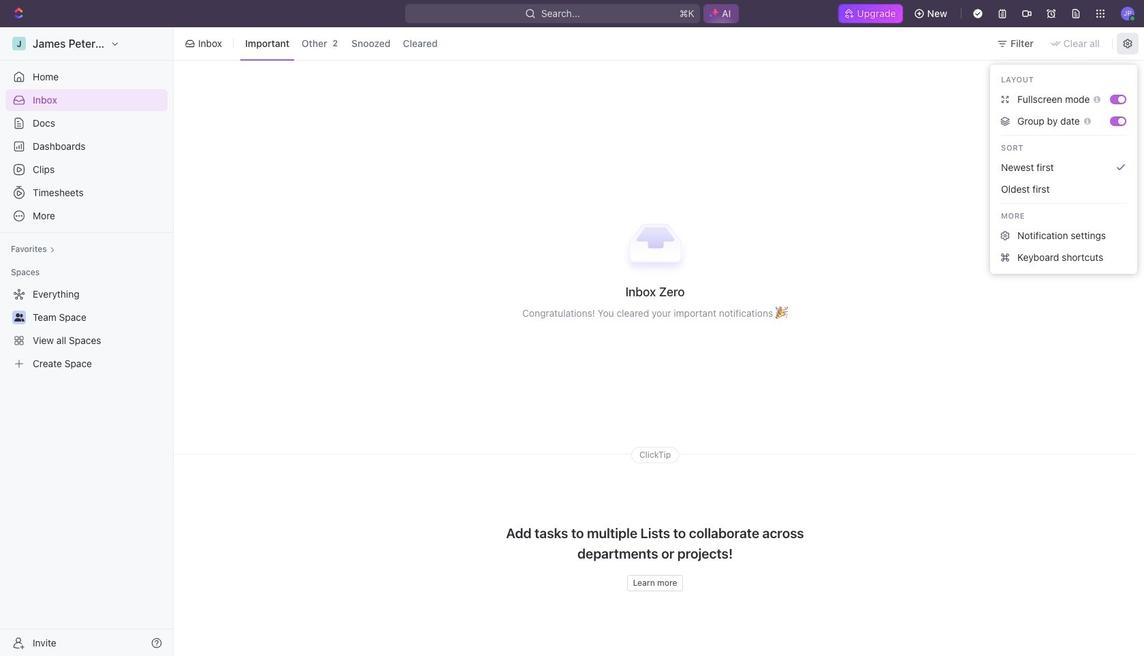 Task type: locate. For each thing, give the bounding box(es) containing it.
checked image
[[1116, 162, 1127, 173]]

tree
[[5, 283, 168, 375]]

sidebar navigation
[[0, 27, 174, 656]]

tree inside sidebar navigation
[[5, 283, 168, 375]]

tab list
[[238, 25, 445, 63]]

checked element
[[1116, 162, 1127, 173]]



Task type: vqa. For each thing, say whether or not it's contained in the screenshot.
tree
yes



